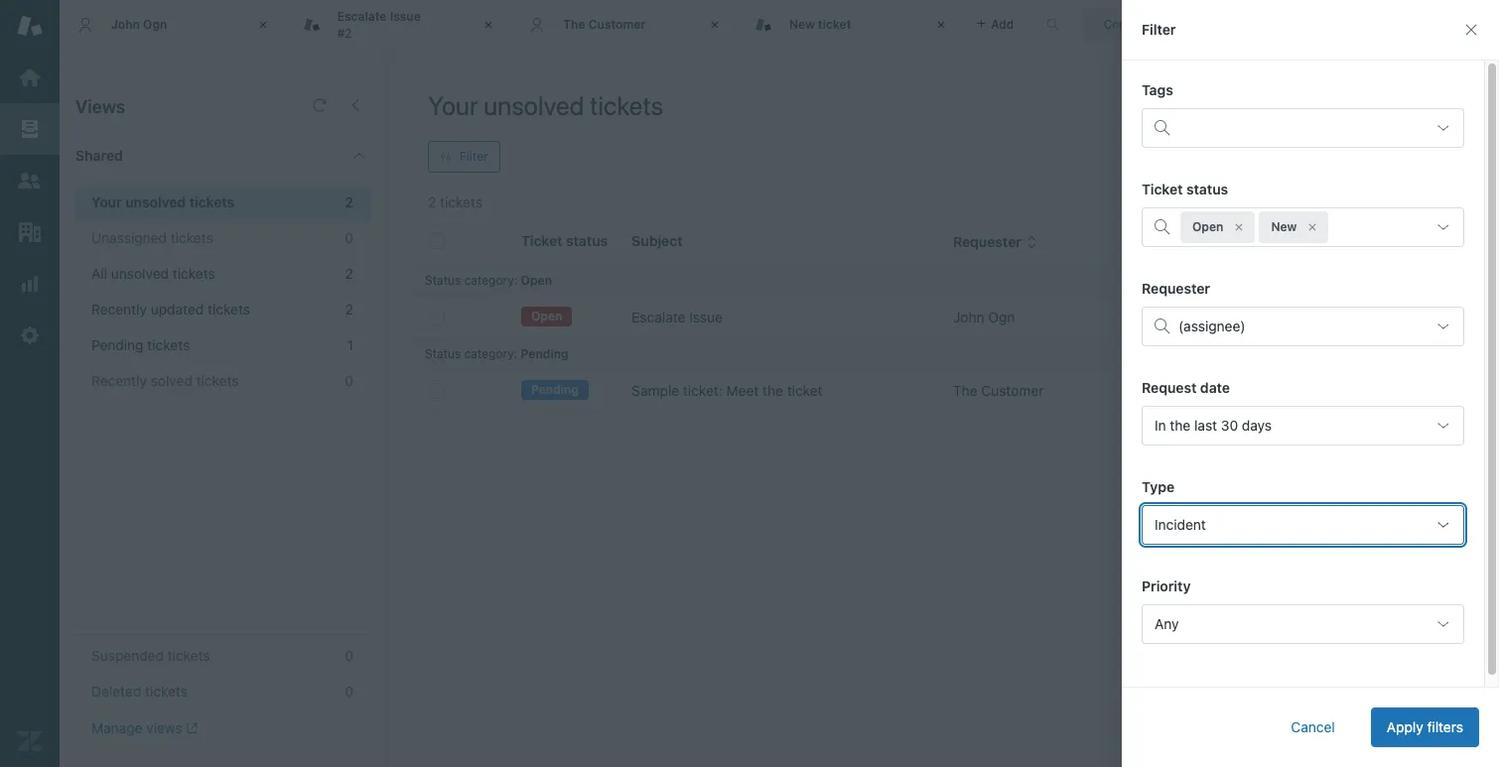 Task type: vqa. For each thing, say whether or not it's contained in the screenshot.
Text color for body and heading elements Text
no



Task type: describe. For each thing, give the bounding box(es) containing it.
meet
[[726, 382, 759, 399]]

type inside the filter dialog
[[1142, 479, 1175, 495]]

reporting image
[[17, 271, 43, 297]]

status category: pending
[[425, 347, 569, 361]]

tabs tab list
[[60, 0, 1026, 50]]

manage views link
[[91, 720, 198, 738]]

john ogn inside tab
[[111, 17, 167, 32]]

remove image for open
[[1234, 221, 1246, 233]]

tickets right updated
[[208, 301, 250, 318]]

open option
[[1181, 211, 1255, 243]]

(opens in a new tab) image
[[182, 723, 198, 735]]

1 horizontal spatial your unsolved tickets
[[428, 90, 663, 120]]

open inside option
[[1193, 219, 1224, 234]]

tickets up updated
[[173, 265, 215, 282]]

admin image
[[17, 323, 43, 349]]

escalate issue
[[632, 309, 723, 326]]

in
[[1155, 417, 1166, 434]]

tab containing escalate issue
[[286, 0, 512, 50]]

new for new
[[1271, 219, 1297, 234]]

date
[[1200, 379, 1230, 396]]

recently updated tickets
[[91, 301, 250, 318]]

main element
[[0, 0, 60, 768]]

apply
[[1387, 719, 1424, 736]]

status for status category: open
[[425, 273, 461, 288]]

in the last 30 days
[[1155, 417, 1272, 434]]

ticket inside tab
[[818, 17, 851, 32]]

filter inside button
[[460, 149, 488, 164]]

john ogn tab
[[60, 0, 286, 50]]

sample
[[632, 382, 679, 399]]

zendesk support image
[[17, 13, 43, 39]]

apply filters
[[1387, 719, 1464, 736]]

Incident field
[[1142, 505, 1465, 545]]

filter dialog
[[1122, 0, 1499, 768]]

tickets up deleted tickets
[[168, 647, 210, 664]]

status
[[1187, 181, 1228, 198]]

40
[[1125, 382, 1142, 399]]

status category: open
[[425, 273, 552, 288]]

0 vertical spatial unsolved
[[484, 90, 584, 120]]

In the last 30 days field
[[1142, 406, 1465, 446]]

(assignee)
[[1179, 318, 1246, 335]]

any
[[1155, 616, 1179, 632]]

play button
[[1375, 89, 1460, 129]]

escalate for escalate issue #2
[[337, 9, 387, 24]]

1 vertical spatial unsolved
[[125, 194, 186, 210]]

28
[[1125, 309, 1142, 326]]

1 close image from the left
[[479, 15, 499, 35]]

conversations button
[[1082, 8, 1229, 40]]

unassigned tickets
[[91, 229, 213, 246]]

ogn inside tab
[[143, 17, 167, 32]]

apply filters button
[[1371, 708, 1479, 748]]

customer inside tab
[[589, 17, 646, 32]]

close image inside new ticket tab
[[931, 15, 951, 35]]

suspended tickets
[[91, 647, 210, 664]]

subject
[[632, 232, 683, 249]]

tickets up all unsolved tickets
[[171, 229, 213, 246]]

new for new ticket
[[789, 17, 815, 32]]

tickets up the views at the bottom of page
[[145, 683, 188, 700]]

40 minutes ago
[[1125, 382, 1224, 399]]

requester inside button
[[953, 233, 1022, 250]]

ticket:
[[683, 382, 723, 399]]

incident
[[1155, 516, 1206, 533]]

shared heading
[[60, 126, 387, 186]]

request date
[[1142, 379, 1230, 396]]

1 vertical spatial your unsolved tickets
[[91, 194, 235, 210]]

the inside field
[[1170, 417, 1191, 434]]

filter button
[[428, 141, 500, 173]]

close image for the customer
[[705, 15, 725, 35]]

shared
[[75, 147, 123, 164]]

close drawer image
[[1464, 22, 1479, 38]]

recently solved tickets
[[91, 372, 239, 389]]

30
[[1221, 417, 1238, 434]]

requested
[[1125, 233, 1196, 250]]

Any field
[[1142, 605, 1465, 644]]

ticket status
[[1142, 181, 1228, 198]]

last
[[1195, 417, 1217, 434]]

row containing escalate issue
[[413, 297, 1484, 338]]

tags
[[1142, 81, 1173, 98]]

1 horizontal spatial your
[[428, 90, 478, 120]]

0 for recently solved tickets
[[345, 372, 353, 389]]

shared button
[[60, 126, 332, 186]]

tickets down the customer tab
[[590, 90, 663, 120]]

sample ticket: meet the ticket
[[632, 382, 823, 399]]

manage views
[[91, 720, 182, 737]]

ticket
[[1142, 181, 1183, 198]]

remove image for new
[[1307, 221, 1319, 233]]

priority button
[[1363, 233, 1428, 251]]

john inside tab
[[111, 17, 140, 32]]

1 vertical spatial john
[[953, 309, 985, 326]]

open inside row
[[531, 309, 562, 324]]

new ticket tab
[[738, 0, 964, 50]]

category: for pending
[[464, 347, 518, 361]]

1 horizontal spatial customer
[[981, 382, 1044, 399]]



Task type: locate. For each thing, give the bounding box(es) containing it.
close image inside john ogn tab
[[253, 15, 273, 35]]

john down requester button
[[953, 309, 985, 326]]

requester element
[[1142, 307, 1465, 347]]

ogn
[[143, 17, 167, 32], [988, 309, 1015, 326]]

1 vertical spatial category:
[[464, 347, 518, 361]]

the right in
[[1170, 417, 1191, 434]]

priority inside the filter dialog
[[1142, 578, 1191, 595]]

john ogn up views
[[111, 17, 167, 32]]

filter inside dialog
[[1142, 21, 1176, 38]]

your unsolved tickets up the unassigned tickets
[[91, 194, 235, 210]]

0 horizontal spatial the
[[763, 382, 783, 399]]

1 vertical spatial type
[[1142, 479, 1175, 495]]

1 horizontal spatial priority
[[1363, 233, 1413, 250]]

1 horizontal spatial close image
[[931, 15, 951, 35]]

close image
[[479, 15, 499, 35], [931, 15, 951, 35]]

issue inside escalate issue #2
[[390, 9, 421, 24]]

1 vertical spatial ago
[[1200, 382, 1224, 399]]

recently down pending tickets
[[91, 372, 147, 389]]

0 vertical spatial ago
[[1200, 309, 1224, 326]]

0 horizontal spatial priority
[[1142, 578, 1191, 595]]

escalate for escalate issue
[[632, 309, 686, 326]]

0 for suspended tickets
[[345, 647, 353, 664]]

minutes right the 28
[[1145, 309, 1196, 326]]

type button
[[1248, 233, 1297, 251]]

0 vertical spatial recently
[[91, 301, 147, 318]]

row containing sample ticket: meet the ticket
[[413, 371, 1484, 412]]

john ogn down requester button
[[953, 309, 1015, 326]]

0 horizontal spatial the
[[563, 17, 585, 32]]

row
[[413, 297, 1484, 338], [413, 371, 1484, 412]]

issue
[[390, 9, 421, 24], [689, 309, 723, 326]]

issue for escalate issue
[[689, 309, 723, 326]]

0 for deleted tickets
[[345, 683, 353, 700]]

1 horizontal spatial close image
[[705, 15, 725, 35]]

1 horizontal spatial the
[[953, 382, 978, 399]]

1 horizontal spatial type
[[1248, 233, 1281, 250]]

new inside new option
[[1271, 219, 1297, 234]]

minutes for 40
[[1146, 382, 1197, 399]]

0 horizontal spatial your
[[91, 194, 122, 210]]

0 horizontal spatial escalate
[[337, 9, 387, 24]]

priority up urgent
[[1363, 233, 1413, 250]]

pending down status category: pending
[[531, 383, 579, 397]]

days
[[1242, 417, 1272, 434]]

unsolved down tabs tab list
[[484, 90, 584, 120]]

category: up status category: pending
[[464, 273, 518, 288]]

2 vertical spatial open
[[531, 309, 562, 324]]

0 vertical spatial john
[[111, 17, 140, 32]]

1 vertical spatial ticket
[[787, 382, 823, 399]]

2 status from the top
[[425, 347, 461, 361]]

the
[[763, 382, 783, 399], [1170, 417, 1191, 434]]

0 horizontal spatial new
[[789, 17, 815, 32]]

1 vertical spatial requester
[[1142, 280, 1210, 297]]

unsolved down "unassigned"
[[111, 265, 169, 282]]

john ogn
[[111, 17, 167, 32], [953, 309, 1015, 326]]

minutes for 28
[[1145, 309, 1196, 326]]

remove image
[[1234, 221, 1246, 233], [1307, 221, 1319, 233]]

cancel button
[[1275, 708, 1351, 748]]

1 category: from the top
[[464, 273, 518, 288]]

pending down status category: open on the left top
[[521, 347, 569, 361]]

0 horizontal spatial close image
[[479, 15, 499, 35]]

1 recently from the top
[[91, 301, 147, 318]]

escalate
[[337, 9, 387, 24], [632, 309, 686, 326]]

1 vertical spatial the
[[953, 382, 978, 399]]

1 horizontal spatial john ogn
[[953, 309, 1015, 326]]

1 2 from the top
[[345, 194, 353, 210]]

0 for unassigned tickets
[[345, 229, 353, 246]]

0 vertical spatial status
[[425, 273, 461, 288]]

the
[[563, 17, 585, 32], [953, 382, 978, 399]]

issue inside 'link'
[[689, 309, 723, 326]]

escalate inside escalate issue 'link'
[[632, 309, 686, 326]]

ago for 40 minutes ago
[[1200, 382, 1224, 399]]

the right meet
[[763, 382, 783, 399]]

john
[[111, 17, 140, 32], [953, 309, 985, 326]]

0 horizontal spatial your unsolved tickets
[[91, 194, 235, 210]]

1 horizontal spatial new
[[1271, 219, 1297, 234]]

2 for all unsolved tickets
[[345, 265, 353, 282]]

close image
[[253, 15, 273, 35], [705, 15, 725, 35]]

type up incident
[[1142, 479, 1175, 495]]

ago up in the last 30 days on the right bottom of the page
[[1200, 382, 1224, 399]]

your up "unassigned"
[[91, 194, 122, 210]]

category:
[[464, 273, 518, 288], [464, 347, 518, 361]]

your unsolved tickets
[[428, 90, 663, 120], [91, 194, 235, 210]]

1 row from the top
[[413, 297, 1484, 338]]

tickets down shared heading
[[189, 194, 235, 210]]

2 2 from the top
[[345, 265, 353, 282]]

0 vertical spatial ogn
[[143, 17, 167, 32]]

2 category: from the top
[[464, 347, 518, 361]]

cancel
[[1291, 719, 1335, 736]]

1 horizontal spatial the
[[1170, 417, 1191, 434]]

0
[[345, 229, 353, 246], [345, 372, 353, 389], [345, 647, 353, 664], [345, 683, 353, 700]]

category: down status category: open on the left top
[[464, 347, 518, 361]]

#2
[[337, 25, 352, 40]]

remove image right open option
[[1307, 221, 1319, 233]]

1 horizontal spatial issue
[[689, 309, 723, 326]]

the inside tab
[[563, 17, 585, 32]]

status
[[425, 273, 461, 288], [425, 347, 461, 361]]

0 vertical spatial the
[[763, 382, 783, 399]]

1 vertical spatial minutes
[[1146, 382, 1197, 399]]

tickets right solved
[[196, 372, 239, 389]]

0 horizontal spatial filter
[[460, 149, 488, 164]]

1 vertical spatial your
[[91, 194, 122, 210]]

ago for 28 minutes ago
[[1200, 309, 1224, 326]]

tags element
[[1142, 108, 1465, 148]]

1 horizontal spatial john
[[953, 309, 985, 326]]

customer
[[589, 17, 646, 32], [981, 382, 1044, 399]]

requester button
[[953, 233, 1038, 251]]

0 vertical spatial category:
[[464, 273, 518, 288]]

type
[[1248, 233, 1281, 250], [1142, 479, 1175, 495]]

0 horizontal spatial customer
[[589, 17, 646, 32]]

1 status from the top
[[425, 273, 461, 288]]

0 horizontal spatial type
[[1142, 479, 1175, 495]]

close image inside the customer tab
[[705, 15, 725, 35]]

hide panel views image
[[348, 97, 363, 113]]

4 0 from the top
[[345, 683, 353, 700]]

pending inside row
[[531, 383, 579, 397]]

your up filter button
[[428, 90, 478, 120]]

pending
[[91, 337, 144, 353], [521, 347, 569, 361], [531, 383, 579, 397]]

views
[[75, 96, 125, 117]]

refresh views pane image
[[312, 97, 328, 113]]

1 vertical spatial priority
[[1142, 578, 1191, 595]]

solved
[[151, 372, 193, 389]]

1 vertical spatial 2
[[345, 265, 353, 282]]

issue for escalate issue #2
[[390, 9, 421, 24]]

28 minutes ago
[[1125, 309, 1224, 326]]

1 vertical spatial new
[[1271, 219, 1297, 234]]

1 0 from the top
[[345, 229, 353, 246]]

0 vertical spatial filter
[[1142, 21, 1176, 38]]

remove image inside open option
[[1234, 221, 1246, 233]]

recently for recently updated tickets
[[91, 301, 147, 318]]

1 horizontal spatial remove image
[[1307, 221, 1319, 233]]

minutes
[[1145, 309, 1196, 326], [1146, 382, 1197, 399]]

views
[[146, 720, 182, 737]]

problem
[[1248, 309, 1301, 326]]

status for status category: pending
[[425, 347, 461, 361]]

requester inside the filter dialog
[[1142, 280, 1210, 297]]

1 close image from the left
[[253, 15, 273, 35]]

tab
[[286, 0, 512, 50]]

your
[[428, 90, 478, 120], [91, 194, 122, 210]]

1 vertical spatial open
[[521, 273, 552, 288]]

ticket
[[818, 17, 851, 32], [787, 382, 823, 399]]

escalate issue link
[[632, 308, 723, 328]]

1 horizontal spatial filter
[[1142, 21, 1176, 38]]

2 close image from the left
[[931, 15, 951, 35]]

status up status category: pending
[[425, 273, 461, 288]]

filters
[[1427, 719, 1464, 736]]

3 2 from the top
[[345, 301, 353, 318]]

0 horizontal spatial issue
[[390, 9, 421, 24]]

0 horizontal spatial john ogn
[[111, 17, 167, 32]]

0 vertical spatial row
[[413, 297, 1484, 338]]

1 horizontal spatial ogn
[[988, 309, 1015, 326]]

tickets down recently updated tickets
[[147, 337, 190, 353]]

sample ticket: meet the ticket link
[[632, 381, 823, 401]]

1 vertical spatial the customer
[[953, 382, 1044, 399]]

1 horizontal spatial escalate
[[632, 309, 686, 326]]

2 for your unsolved tickets
[[345, 194, 353, 210]]

1 vertical spatial the
[[1170, 417, 1191, 434]]

2 recently from the top
[[91, 372, 147, 389]]

your unsolved tickets down tabs tab list
[[428, 90, 663, 120]]

2 0 from the top
[[345, 372, 353, 389]]

status down status category: open on the left top
[[425, 347, 461, 361]]

0 horizontal spatial ogn
[[143, 17, 167, 32]]

0 vertical spatial ticket
[[818, 17, 851, 32]]

3 0 from the top
[[345, 647, 353, 664]]

pending tickets
[[91, 337, 190, 353]]

2 row from the top
[[413, 371, 1484, 412]]

0 vertical spatial requester
[[953, 233, 1022, 250]]

unsolved up the unassigned tickets
[[125, 194, 186, 210]]

recently
[[91, 301, 147, 318], [91, 372, 147, 389]]

all
[[91, 265, 107, 282]]

0 horizontal spatial close image
[[253, 15, 273, 35]]

escalate up sample
[[632, 309, 686, 326]]

type up problem
[[1248, 233, 1281, 250]]

minutes up in
[[1146, 382, 1197, 399]]

close image for john ogn
[[253, 15, 273, 35]]

1 vertical spatial status
[[425, 347, 461, 361]]

1 remove image from the left
[[1234, 221, 1246, 233]]

organizations image
[[17, 219, 43, 245]]

new ticket
[[789, 17, 851, 32]]

recently down the all
[[91, 301, 147, 318]]

0 vertical spatial customer
[[589, 17, 646, 32]]

2 for recently updated tickets
[[345, 301, 353, 318]]

1 vertical spatial issue
[[689, 309, 723, 326]]

requester
[[953, 233, 1022, 250], [1142, 280, 1210, 297]]

urgent
[[1363, 309, 1408, 326]]

0 horizontal spatial john
[[111, 17, 140, 32]]

customers image
[[17, 168, 43, 194]]

tickets
[[590, 90, 663, 120], [189, 194, 235, 210], [171, 229, 213, 246], [173, 265, 215, 282], [208, 301, 250, 318], [147, 337, 190, 353], [196, 372, 239, 389], [168, 647, 210, 664], [145, 683, 188, 700]]

1 horizontal spatial the customer
[[953, 382, 1044, 399]]

0 vertical spatial issue
[[390, 9, 421, 24]]

john up views
[[111, 17, 140, 32]]

new
[[789, 17, 815, 32], [1271, 219, 1297, 234]]

open
[[1193, 219, 1224, 234], [521, 273, 552, 288], [531, 309, 562, 324]]

0 vertical spatial the customer
[[563, 17, 646, 32]]

escalate inside escalate issue #2
[[337, 9, 387, 24]]

0 horizontal spatial remove image
[[1234, 221, 1246, 233]]

ago left problem
[[1200, 309, 1224, 326]]

pending for pending
[[531, 383, 579, 397]]

priority
[[1363, 233, 1413, 250], [1142, 578, 1191, 595]]

1 vertical spatial filter
[[460, 149, 488, 164]]

new option
[[1259, 211, 1329, 243]]

all unsolved tickets
[[91, 265, 215, 282]]

1 vertical spatial escalate
[[632, 309, 686, 326]]

views image
[[17, 116, 43, 142]]

the customer tab
[[512, 0, 738, 50]]

suspended
[[91, 647, 164, 664]]

new inside new ticket tab
[[789, 17, 815, 32]]

unsolved
[[484, 90, 584, 120], [125, 194, 186, 210], [111, 265, 169, 282]]

category: for open
[[464, 273, 518, 288]]

deleted tickets
[[91, 683, 188, 700]]

0 vertical spatial priority
[[1363, 233, 1413, 250]]

escalate up #2
[[337, 9, 387, 24]]

escalate issue #2
[[337, 9, 421, 40]]

2 remove image from the left
[[1307, 221, 1319, 233]]

0 vertical spatial your
[[428, 90, 478, 120]]

1 vertical spatial ogn
[[988, 309, 1015, 326]]

1 vertical spatial row
[[413, 371, 1484, 412]]

0 vertical spatial minutes
[[1145, 309, 1196, 326]]

1
[[347, 337, 353, 353]]

pending for pending tickets
[[91, 337, 144, 353]]

0 vertical spatial the
[[563, 17, 585, 32]]

deleted
[[91, 683, 141, 700]]

zendesk image
[[17, 729, 43, 755]]

2
[[345, 194, 353, 210], [345, 265, 353, 282], [345, 301, 353, 318]]

type inside 'button'
[[1248, 233, 1281, 250]]

0 vertical spatial open
[[1193, 219, 1224, 234]]

0 horizontal spatial requester
[[953, 233, 1022, 250]]

recently for recently solved tickets
[[91, 372, 147, 389]]

1 vertical spatial john ogn
[[953, 309, 1015, 326]]

the customer
[[563, 17, 646, 32], [953, 382, 1044, 399]]

remove image left new option
[[1234, 221, 1246, 233]]

ticket status element
[[1142, 208, 1465, 247]]

request
[[1142, 379, 1197, 396]]

2 close image from the left
[[705, 15, 725, 35]]

0 vertical spatial 2
[[345, 194, 353, 210]]

0 vertical spatial new
[[789, 17, 815, 32]]

requested button
[[1125, 233, 1212, 251]]

filter
[[1142, 21, 1176, 38], [460, 149, 488, 164]]

1 vertical spatial customer
[[981, 382, 1044, 399]]

0 vertical spatial escalate
[[337, 9, 387, 24]]

0 vertical spatial type
[[1248, 233, 1281, 250]]

manage
[[91, 720, 142, 737]]

the customer inside tab
[[563, 17, 646, 32]]

pending up recently solved tickets
[[91, 337, 144, 353]]

0 vertical spatial your unsolved tickets
[[428, 90, 663, 120]]

ago
[[1200, 309, 1224, 326], [1200, 382, 1224, 399]]

0 vertical spatial john ogn
[[111, 17, 167, 32]]

priority up any
[[1142, 578, 1191, 595]]

2 vertical spatial 2
[[345, 301, 353, 318]]

conversations
[[1104, 16, 1184, 31]]

updated
[[151, 301, 204, 318]]

remove image inside new option
[[1307, 221, 1319, 233]]

0 horizontal spatial the customer
[[563, 17, 646, 32]]

unassigned
[[91, 229, 167, 246]]

get started image
[[17, 65, 43, 90]]

2 vertical spatial unsolved
[[111, 265, 169, 282]]

play
[[1416, 100, 1443, 117]]

priority inside button
[[1363, 233, 1413, 250]]

1 vertical spatial recently
[[91, 372, 147, 389]]

1 horizontal spatial requester
[[1142, 280, 1210, 297]]



